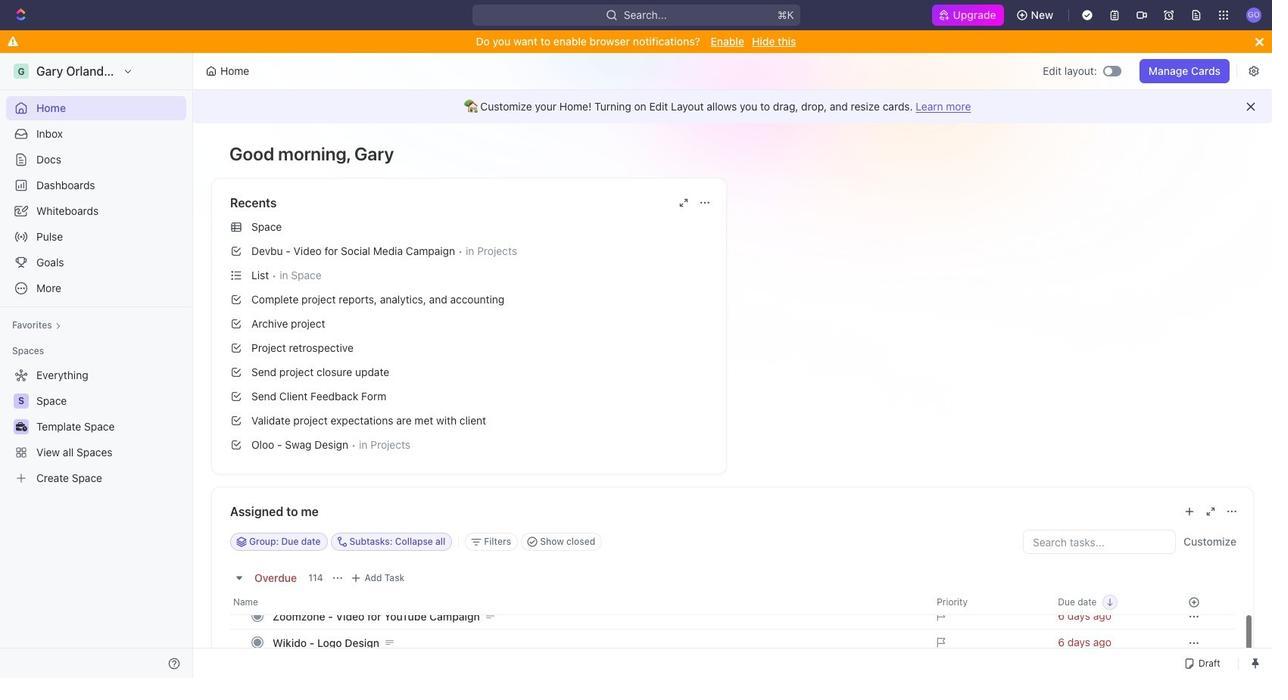 Task type: describe. For each thing, give the bounding box(es) containing it.
tree inside sidebar navigation
[[6, 364, 186, 491]]

business time image
[[16, 423, 27, 432]]

space, , element
[[14, 394, 29, 409]]

gary orlando's workspace, , element
[[14, 64, 29, 79]]



Task type: locate. For each thing, give the bounding box(es) containing it.
tree
[[6, 364, 186, 491]]

sidebar navigation
[[0, 53, 196, 679]]

Search tasks... text field
[[1024, 531, 1176, 554]]

alert
[[193, 90, 1273, 124]]



Task type: vqa. For each thing, say whether or not it's contained in the screenshot.
Hide inside the button
no



